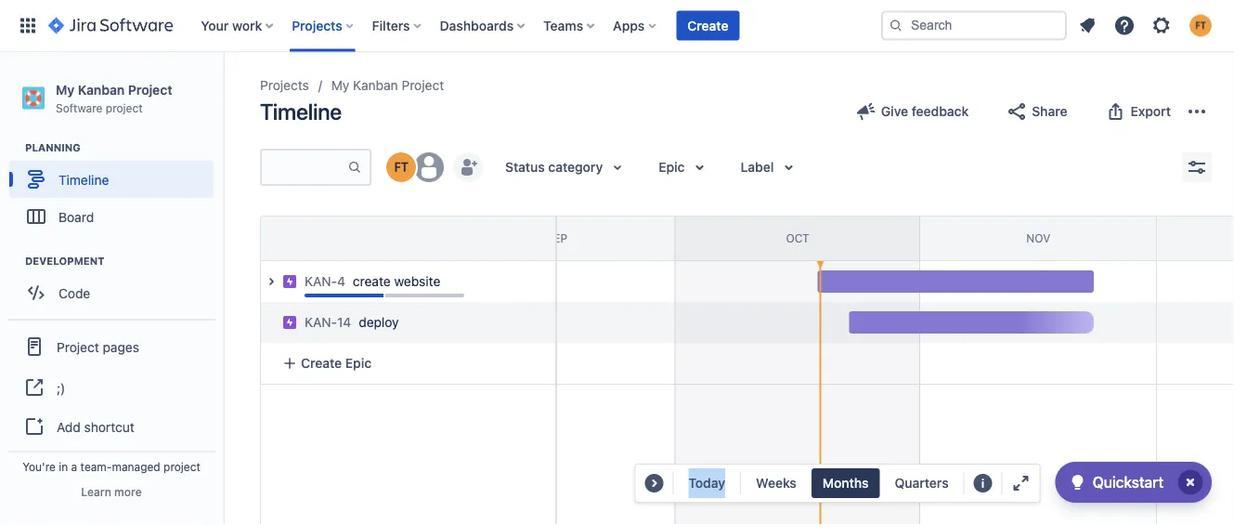 Task type: vqa. For each thing, say whether or not it's contained in the screenshot.
expand icon
no



Task type: describe. For each thing, give the bounding box(es) containing it.
weeks button
[[745, 468, 808, 498]]

development group
[[9, 254, 222, 317]]

sidebar navigation image
[[203, 74, 243, 112]]

your work button
[[195, 11, 281, 40]]

filters
[[372, 18, 410, 33]]

work
[[232, 18, 262, 33]]

pages
[[103, 339, 139, 354]]

group containing project pages
[[7, 319, 216, 492]]

quickstart
[[1093, 473, 1164, 491]]

project inside group
[[57, 339, 99, 354]]

Search timeline text field
[[262, 151, 348, 184]]

check image
[[1067, 471, 1090, 493]]

projects link
[[260, 74, 309, 97]]

share button
[[995, 97, 1079, 126]]

status
[[505, 159, 545, 175]]

share image
[[1007, 100, 1029, 123]]

give
[[882, 104, 909, 119]]

epic inside button
[[345, 355, 372, 371]]

managed
[[112, 460, 160, 473]]

my for my kanban project software project
[[56, 82, 75, 97]]

project for my kanban project
[[402, 78, 444, 93]]

my kanban project link
[[332, 74, 444, 97]]

kan-4 create website
[[305, 274, 441, 289]]

development image
[[3, 250, 25, 272]]

epic inside popup button
[[659, 159, 685, 175]]

category
[[549, 159, 603, 175]]

label
[[741, 159, 774, 175]]

quarters button
[[884, 468, 960, 498]]

project for my kanban project software project
[[128, 82, 172, 97]]

epic button
[[648, 152, 722, 182]]

help image
[[1114, 14, 1136, 37]]

add
[[57, 419, 81, 434]]

learn more
[[81, 485, 142, 498]]

feedback
[[912, 104, 969, 119]]

teams
[[544, 18, 584, 33]]

status category
[[505, 159, 603, 175]]

kanban for my kanban project
[[353, 78, 398, 93]]

status category button
[[494, 152, 640, 182]]

legend image
[[973, 472, 995, 494]]

today
[[689, 475, 726, 491]]

filters button
[[367, 11, 429, 40]]

your profile and settings image
[[1190, 14, 1213, 37]]

sep
[[547, 232, 568, 245]]

add people image
[[457, 156, 479, 178]]

kan-14 deploy
[[305, 315, 399, 330]]

months button
[[812, 468, 880, 498]]

enter full screen image
[[1011, 472, 1033, 494]]

my kanban project
[[332, 78, 444, 93]]

create
[[353, 274, 391, 289]]

show child issues image
[[260, 270, 282, 293]]

give feedback button
[[844, 97, 981, 126]]

share
[[1033, 104, 1068, 119]]

dashboards button
[[434, 11, 533, 40]]

team-
[[80, 460, 112, 473]]

your
[[201, 18, 229, 33]]

in
[[59, 460, 68, 473]]

kan-4 link
[[305, 272, 346, 291]]

development
[[25, 255, 105, 267]]

notifications image
[[1077, 14, 1099, 37]]

projects for projects popup button
[[292, 18, 343, 33]]

funky town image
[[387, 152, 416, 182]]

more
[[114, 485, 142, 498]]

kanban for my kanban project software project
[[78, 82, 125, 97]]

my for my kanban project
[[332, 78, 350, 93]]

apps
[[613, 18, 645, 33]]

create epic
[[301, 355, 372, 371]]

planning
[[25, 142, 81, 154]]

timeline link
[[9, 161, 214, 198]]

board
[[59, 209, 94, 224]]

epic image
[[282, 315, 297, 330]]

create for create
[[688, 18, 729, 33]]

quickstart button
[[1056, 462, 1213, 503]]

create epic button
[[271, 347, 545, 380]]

export icon image
[[1105, 100, 1128, 123]]

1 horizontal spatial project
[[164, 460, 201, 473]]

projects button
[[286, 11, 361, 40]]

quarters
[[895, 475, 949, 491]]

export button
[[1094, 97, 1183, 126]]

view settings image
[[1187, 156, 1209, 178]]



Task type: locate. For each thing, give the bounding box(es) containing it.
projects for projects link
[[260, 78, 309, 93]]

my up software
[[56, 82, 75, 97]]

project pages
[[57, 339, 139, 354]]

timeline inside planning group
[[59, 172, 109, 187]]

banner containing your work
[[0, 0, 1235, 52]]

planning image
[[3, 137, 25, 159]]

epic image
[[282, 274, 297, 289]]

give feedback
[[882, 104, 969, 119]]

epic down 'kan-14 deploy' in the bottom left of the page
[[345, 355, 372, 371]]

oct
[[787, 232, 810, 245]]

projects inside popup button
[[292, 18, 343, 33]]

projects right sidebar navigation icon
[[260, 78, 309, 93]]

0 vertical spatial kan-
[[305, 274, 337, 289]]

add shortcut
[[57, 419, 134, 434]]

kan-14 link
[[305, 313, 351, 332]]

software
[[56, 101, 103, 114]]

apps button
[[608, 11, 664, 40]]

kan- for 14
[[305, 315, 337, 330]]

timeline down projects link
[[260, 98, 342, 125]]

jira software image
[[48, 14, 173, 37], [48, 14, 173, 37]]

1 vertical spatial projects
[[260, 78, 309, 93]]

projects
[[292, 18, 343, 33], [260, 78, 309, 93]]

banner
[[0, 0, 1235, 52]]

create for create epic
[[301, 355, 342, 371]]

my
[[332, 78, 350, 93], [56, 82, 75, 97]]

weeks
[[756, 475, 797, 491]]

create button
[[677, 11, 740, 40]]

1 horizontal spatial create
[[688, 18, 729, 33]]

1 vertical spatial project
[[164, 460, 201, 473]]

kan-
[[305, 274, 337, 289], [305, 315, 337, 330]]

0 horizontal spatial kanban
[[78, 82, 125, 97]]

code link
[[9, 274, 214, 311]]

project inside 'my kanban project software project'
[[128, 82, 172, 97]]

1 horizontal spatial epic
[[659, 159, 685, 175]]

create down kan-14 link
[[301, 355, 342, 371]]

timeline up board
[[59, 172, 109, 187]]

0 horizontal spatial create
[[301, 355, 342, 371]]

dismiss quickstart image
[[1176, 467, 1206, 497]]

code
[[59, 285, 90, 300]]

my right projects link
[[332, 78, 350, 93]]

add shortcut button
[[7, 408, 216, 445]]

projects up projects link
[[292, 18, 343, 33]]

0 horizontal spatial my
[[56, 82, 75, 97]]

1 vertical spatial kan-
[[305, 315, 337, 330]]

a
[[71, 460, 77, 473]]

primary element
[[11, 0, 882, 52]]

0 vertical spatial create
[[688, 18, 729, 33]]

shortcut
[[84, 419, 134, 434]]

create right apps popup button
[[688, 18, 729, 33]]

project down primary element
[[402, 78, 444, 93]]

2 horizontal spatial project
[[402, 78, 444, 93]]

0 vertical spatial projects
[[292, 18, 343, 33]]

kan- for 4
[[305, 274, 337, 289]]

export
[[1131, 104, 1172, 119]]

my inside 'my kanban project software project'
[[56, 82, 75, 97]]

project pages link
[[7, 326, 216, 367]]

timeline
[[260, 98, 342, 125], [59, 172, 109, 187]]

1 horizontal spatial kanban
[[353, 78, 398, 93]]

create inside create button
[[688, 18, 729, 33]]

search image
[[889, 18, 904, 33]]

settings image
[[1151, 14, 1174, 37]]

create inside create epic button
[[301, 355, 342, 371]]

your work
[[201, 18, 262, 33]]

0 vertical spatial project
[[106, 101, 143, 114]]

nov
[[1027, 232, 1051, 245]]

dashboards
[[440, 18, 514, 33]]

epic left label
[[659, 159, 685, 175]]

epic
[[659, 159, 685, 175], [345, 355, 372, 371]]

1 horizontal spatial project
[[128, 82, 172, 97]]

2 kan- from the top
[[305, 315, 337, 330]]

kan- right epic image
[[305, 274, 337, 289]]

kanban
[[353, 78, 398, 93], [78, 82, 125, 97]]

board link
[[9, 198, 214, 235]]

0 horizontal spatial project
[[106, 101, 143, 114]]

teams button
[[538, 11, 602, 40]]

0 horizontal spatial epic
[[345, 355, 372, 371]]

project right managed
[[164, 460, 201, 473]]

learn
[[81, 485, 111, 498]]

1 horizontal spatial timeline
[[260, 98, 342, 125]]

kan- right epic icon
[[305, 315, 337, 330]]

appswitcher icon image
[[17, 14, 39, 37]]

14
[[337, 315, 351, 330]]

planning group
[[9, 140, 222, 241]]

project right software
[[106, 101, 143, 114]]

label button
[[730, 152, 812, 182]]

;)
[[57, 380, 65, 395]]

1 kan- from the top
[[305, 274, 337, 289]]

you're
[[22, 460, 56, 473]]

1 vertical spatial epic
[[345, 355, 372, 371]]

Search field
[[882, 11, 1068, 40]]

project
[[106, 101, 143, 114], [164, 460, 201, 473]]

0 vertical spatial epic
[[659, 159, 685, 175]]

website
[[394, 274, 441, 289]]

project inside 'my kanban project software project'
[[106, 101, 143, 114]]

kanban up software
[[78, 82, 125, 97]]

unassigned image
[[414, 152, 444, 182]]

months
[[823, 475, 869, 491]]

today button
[[678, 468, 737, 498]]

create
[[688, 18, 729, 33], [301, 355, 342, 371]]

4
[[337, 274, 346, 289]]

learn more button
[[81, 484, 142, 499]]

;) link
[[7, 367, 216, 408]]

1 vertical spatial create
[[301, 355, 342, 371]]

project left pages
[[57, 339, 99, 354]]

my kanban project software project
[[56, 82, 172, 114]]

1 horizontal spatial my
[[332, 78, 350, 93]]

deploy
[[359, 315, 399, 330]]

1 vertical spatial timeline
[[59, 172, 109, 187]]

project left sidebar navigation icon
[[128, 82, 172, 97]]

0 horizontal spatial timeline
[[59, 172, 109, 187]]

project
[[402, 78, 444, 93], [128, 82, 172, 97], [57, 339, 99, 354]]

group
[[7, 319, 216, 492]]

0 horizontal spatial project
[[57, 339, 99, 354]]

0 vertical spatial timeline
[[260, 98, 342, 125]]

you're in a team-managed project
[[22, 460, 201, 473]]

kanban inside 'my kanban project software project'
[[78, 82, 125, 97]]

kanban down the filters
[[353, 78, 398, 93]]



